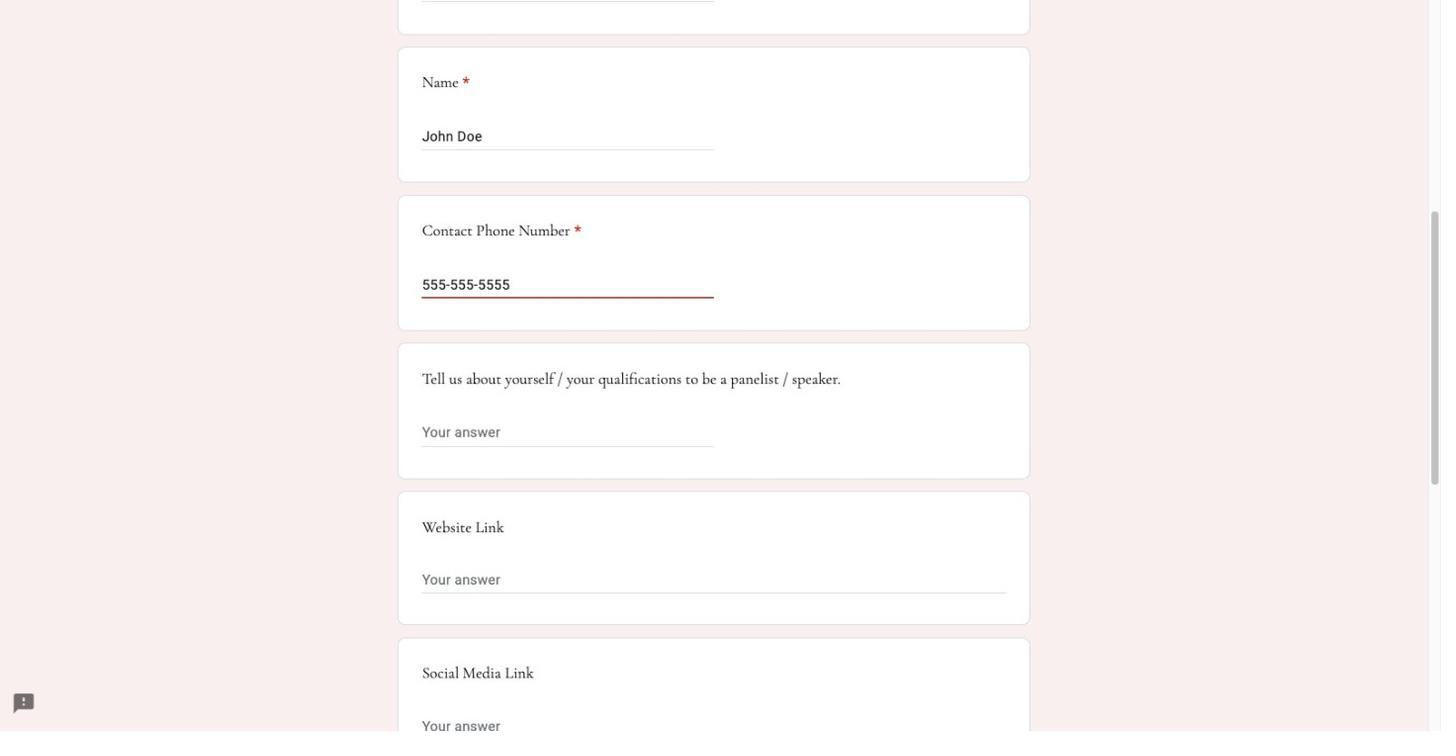 Task type: describe. For each thing, give the bounding box(es) containing it.
1 heading from the top
[[422, 71, 470, 95]]

2 heading from the top
[[422, 219, 581, 243]]

report a problem to google image
[[12, 692, 36, 716]]



Task type: locate. For each thing, give the bounding box(es) containing it.
1 vertical spatial heading
[[422, 219, 581, 243]]

0 horizontal spatial required question element
[[459, 71, 470, 95]]

heading
[[422, 71, 470, 95], [422, 219, 581, 243]]

required question element
[[459, 71, 470, 95], [570, 219, 581, 243]]

1 vertical spatial required question element
[[570, 219, 581, 243]]

0 vertical spatial required question element
[[459, 71, 470, 95]]

0 vertical spatial heading
[[422, 71, 470, 95]]

list item
[[398, 0, 1031, 35]]

1 horizontal spatial required question element
[[570, 219, 581, 243]]

None text field
[[422, 421, 714, 445], [422, 569, 1006, 593], [422, 421, 714, 445], [422, 569, 1006, 593]]

None text field
[[422, 125, 714, 148], [422, 273, 714, 297], [422, 715, 1006, 731], [422, 125, 714, 148], [422, 273, 714, 297], [422, 715, 1006, 731]]



Task type: vqa. For each thing, say whether or not it's contained in the screenshot.
"menu bar" containing File
no



